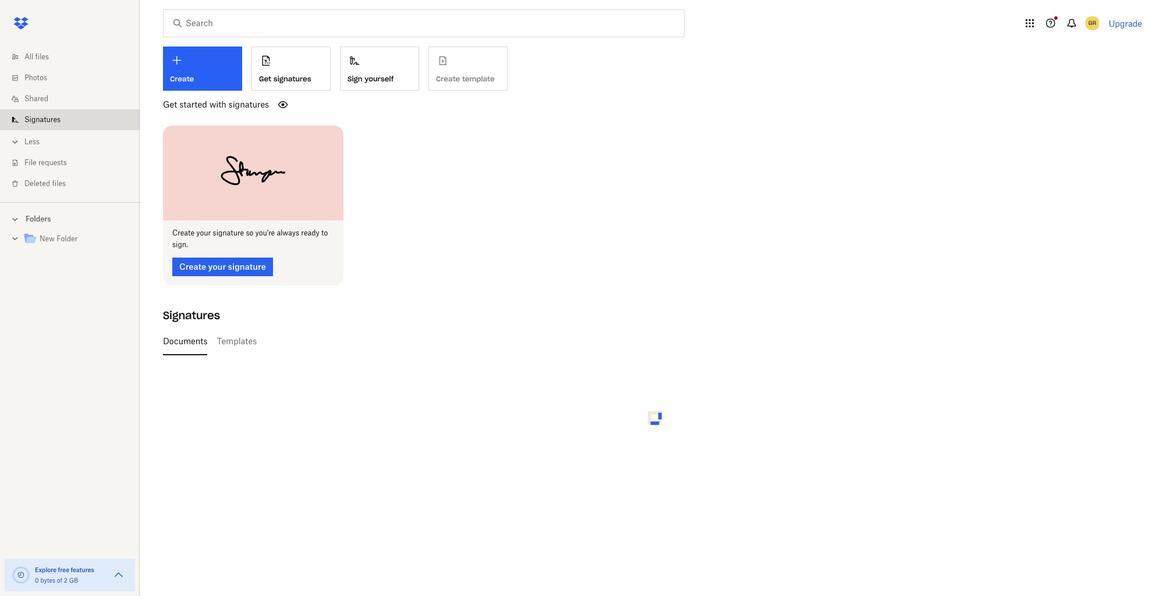 Task type: vqa. For each thing, say whether or not it's contained in the screenshot.
pdf • dropbox "BUTTON"
no



Task type: locate. For each thing, give the bounding box(es) containing it.
started
[[179, 100, 207, 109]]

create for create your signature
[[179, 262, 206, 272]]

requests
[[38, 158, 67, 167]]

1 horizontal spatial files
[[52, 179, 66, 188]]

signatures link
[[9, 109, 140, 130]]

signatures
[[24, 115, 61, 124], [163, 309, 220, 322]]

0 vertical spatial signatures
[[274, 74, 311, 83]]

2 vertical spatial create
[[179, 262, 206, 272]]

signatures down shared
[[24, 115, 61, 124]]

0 vertical spatial create
[[170, 75, 194, 83]]

shared
[[24, 94, 48, 103]]

1 vertical spatial signature
[[228, 262, 266, 272]]

1 vertical spatial signatures
[[163, 309, 220, 322]]

0 vertical spatial signatures
[[24, 115, 61, 124]]

create inside popup button
[[170, 75, 194, 83]]

signature inside create your signature so you're always ready to sign.
[[213, 229, 244, 237]]

0 vertical spatial files
[[35, 52, 49, 61]]

create for create your signature so you're always ready to sign.
[[172, 229, 194, 237]]

less image
[[9, 136, 21, 148]]

get left the started
[[163, 100, 177, 109]]

0
[[35, 578, 39, 584]]

photos
[[24, 73, 47, 82]]

all
[[24, 52, 33, 61]]

create button
[[163, 47, 242, 91]]

files for all files
[[35, 52, 49, 61]]

0 horizontal spatial signatures
[[229, 100, 269, 109]]

files inside deleted files "link"
[[52, 179, 66, 188]]

upgrade link
[[1109, 18, 1142, 28]]

signature
[[213, 229, 244, 237], [228, 262, 266, 272]]

0 vertical spatial get
[[259, 74, 271, 83]]

upgrade
[[1109, 18, 1142, 28]]

sign yourself button
[[340, 47, 419, 91]]

get up get started with signatures
[[259, 74, 271, 83]]

of
[[57, 578, 62, 584]]

get for get signatures
[[259, 74, 271, 83]]

1 vertical spatial get
[[163, 100, 177, 109]]

signature left so
[[213, 229, 244, 237]]

file
[[24, 158, 36, 167]]

with
[[209, 100, 226, 109]]

deleted
[[24, 179, 50, 188]]

files inside all files link
[[35, 52, 49, 61]]

all files link
[[9, 47, 140, 68]]

create down sign. in the top left of the page
[[179, 262, 206, 272]]

get for get started with signatures
[[163, 100, 177, 109]]

your
[[196, 229, 211, 237], [208, 262, 226, 272]]

1 horizontal spatial get
[[259, 74, 271, 83]]

signatures list item
[[0, 109, 140, 130]]

0 horizontal spatial files
[[35, 52, 49, 61]]

file requests link
[[9, 153, 140, 173]]

list
[[0, 40, 140, 203]]

folders
[[26, 215, 51, 224]]

signature inside button
[[228, 262, 266, 272]]

bytes
[[40, 578, 55, 584]]

signatures
[[274, 74, 311, 83], [229, 100, 269, 109]]

sign
[[348, 74, 362, 83]]

always
[[277, 229, 299, 237]]

create inside button
[[179, 262, 206, 272]]

create up the started
[[170, 75, 194, 83]]

list containing all files
[[0, 40, 140, 203]]

your up create your signature on the top left of page
[[196, 229, 211, 237]]

get started with signatures
[[163, 100, 269, 109]]

1 vertical spatial signatures
[[229, 100, 269, 109]]

folders button
[[0, 210, 140, 228]]

signature down create your signature so you're always ready to sign.
[[228, 262, 266, 272]]

your down create your signature so you're always ready to sign.
[[208, 262, 226, 272]]

files right the all
[[35, 52, 49, 61]]

deleted files
[[24, 179, 66, 188]]

0 horizontal spatial get
[[163, 100, 177, 109]]

gb
[[69, 578, 78, 584]]

files right deleted
[[52, 179, 66, 188]]

0 horizontal spatial signatures
[[24, 115, 61, 124]]

1 vertical spatial create
[[172, 229, 194, 237]]

templates tab
[[217, 327, 257, 355]]

signatures inside button
[[274, 74, 311, 83]]

create up sign. in the top left of the page
[[172, 229, 194, 237]]

1 vertical spatial your
[[208, 262, 226, 272]]

ready
[[301, 229, 319, 237]]

get inside button
[[259, 74, 271, 83]]

gr
[[1089, 19, 1097, 27]]

create
[[170, 75, 194, 83], [172, 229, 194, 237], [179, 262, 206, 272]]

your inside create your signature so you're always ready to sign.
[[196, 229, 211, 237]]

all files
[[24, 52, 49, 61]]

2
[[64, 578, 67, 584]]

tab list
[[163, 327, 1147, 355]]

1 vertical spatial files
[[52, 179, 66, 188]]

explore free features 0 bytes of 2 gb
[[35, 567, 94, 584]]

templates
[[217, 336, 257, 346]]

0 vertical spatial signature
[[213, 229, 244, 237]]

files
[[35, 52, 49, 61], [52, 179, 66, 188]]

get
[[259, 74, 271, 83], [163, 100, 177, 109]]

create your signature button
[[172, 258, 273, 276]]

photos link
[[9, 68, 140, 88]]

create inside create your signature so you're always ready to sign.
[[172, 229, 194, 237]]

signatures up documents at the bottom
[[163, 309, 220, 322]]

1 horizontal spatial signatures
[[274, 74, 311, 83]]

your inside the create your signature button
[[208, 262, 226, 272]]

file requests
[[24, 158, 67, 167]]

yourself
[[365, 74, 394, 83]]

0 vertical spatial your
[[196, 229, 211, 237]]



Task type: describe. For each thing, give the bounding box(es) containing it.
create for create
[[170, 75, 194, 83]]

your for create your signature so you're always ready to sign.
[[196, 229, 211, 237]]

dropbox image
[[9, 12, 33, 35]]

new
[[40, 235, 55, 243]]

gr button
[[1083, 14, 1102, 33]]

documents tab
[[163, 327, 208, 355]]

new folder link
[[23, 232, 130, 247]]

create your signature
[[179, 262, 266, 272]]

shared link
[[9, 88, 140, 109]]

get signatures
[[259, 74, 311, 83]]

create your signature so you're always ready to sign.
[[172, 229, 328, 249]]

you're
[[255, 229, 275, 237]]

to
[[321, 229, 328, 237]]

your for create your signature
[[208, 262, 226, 272]]

sign yourself
[[348, 74, 394, 83]]

1 horizontal spatial signatures
[[163, 309, 220, 322]]

new folder
[[40, 235, 78, 243]]

get signatures button
[[251, 47, 331, 91]]

explore
[[35, 567, 57, 574]]

features
[[71, 567, 94, 574]]

folder
[[57, 235, 78, 243]]

deleted files link
[[9, 173, 140, 194]]

tab list containing documents
[[163, 327, 1147, 355]]

documents
[[163, 336, 208, 346]]

files for deleted files
[[52, 179, 66, 188]]

Search in folder "Dropbox" text field
[[186, 17, 660, 30]]

less
[[24, 137, 40, 146]]

signature for create your signature so you're always ready to sign.
[[213, 229, 244, 237]]

so
[[246, 229, 253, 237]]

signature for create your signature
[[228, 262, 266, 272]]

quota usage element
[[12, 566, 30, 585]]

signatures inside "list item"
[[24, 115, 61, 124]]

free
[[58, 567, 69, 574]]

sign.
[[172, 240, 188, 249]]



